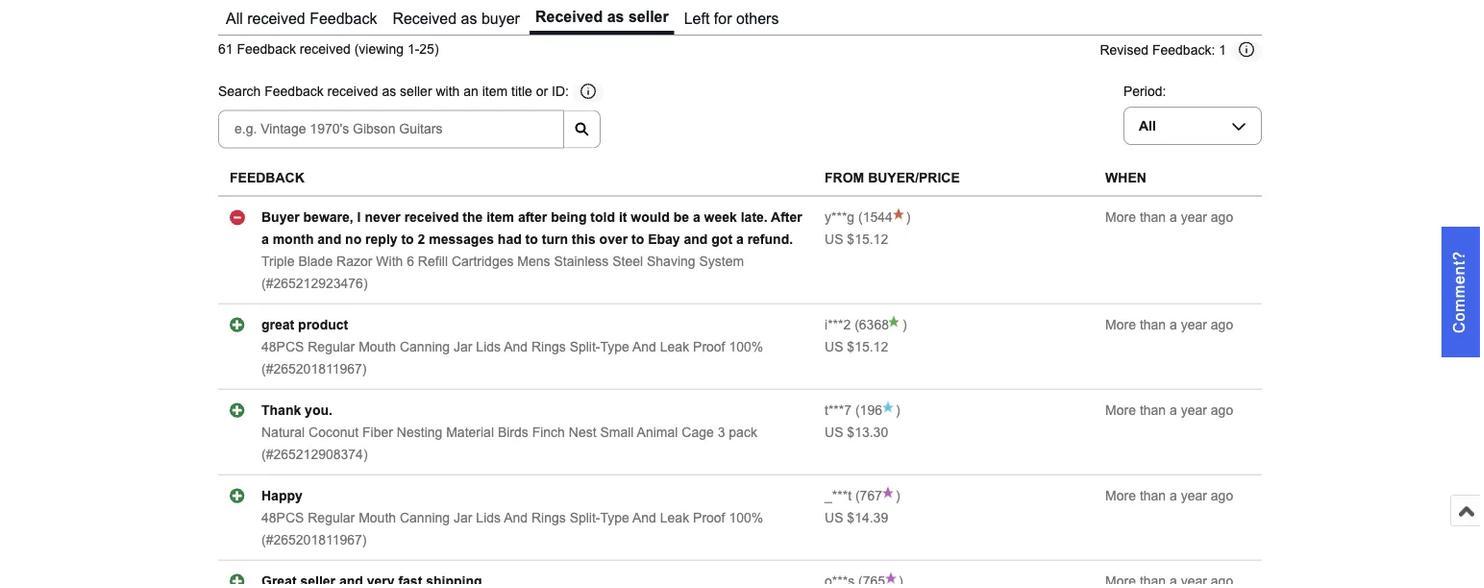 Task type: vqa. For each thing, say whether or not it's contained in the screenshot.


Task type: describe. For each thing, give the bounding box(es) containing it.
cartridges
[[452, 254, 514, 269]]

beware,
[[303, 210, 353, 225]]

told
[[591, 210, 615, 225]]

rings inside great product 48pcs regular mouth canning jar lids and rings split-type and leak proof 100% (#265201811967)
[[531, 340, 566, 355]]

more than a year ago for ( 196
[[1106, 403, 1233, 418]]

mouth inside great product 48pcs regular mouth canning jar lids and rings split-type and leak proof 100% (#265201811967)
[[359, 340, 396, 355]]

3 to from the left
[[632, 232, 644, 247]]

nesting
[[397, 425, 442, 440]]

no
[[345, 232, 362, 247]]

great product element
[[261, 318, 348, 333]]

y***g
[[825, 210, 855, 225]]

feedback left by buyer. element for ( 1544
[[825, 210, 855, 225]]

e.g. Vintage 1970's Gibson Guitars text field
[[218, 111, 564, 149]]

received inside button
[[247, 10, 305, 27]]

proof inside great product 48pcs regular mouth canning jar lids and rings split-type and leak proof 100% (#265201811967)
[[693, 340, 725, 355]]

( 1544
[[855, 210, 893, 225]]

this
[[572, 232, 596, 247]]

( for 1544
[[858, 210, 863, 225]]

material
[[446, 425, 494, 440]]

more for 6368
[[1106, 318, 1136, 333]]

6368
[[859, 318, 889, 333]]

mens
[[517, 254, 550, 269]]

us $15.12 for y***g
[[825, 232, 888, 247]]

type inside great product 48pcs regular mouth canning jar lids and rings split-type and leak proof 100% (#265201811967)
[[600, 340, 629, 355]]

system
[[699, 254, 744, 269]]

767
[[860, 489, 882, 504]]

leak inside great product 48pcs regular mouth canning jar lids and rings split-type and leak proof 100% (#265201811967)
[[660, 340, 689, 355]]

you.
[[305, 403, 332, 418]]

great
[[261, 318, 294, 333]]

all received feedback
[[226, 10, 377, 27]]

5 more than a year ago element from the top
[[1106, 574, 1233, 584]]

blade
[[298, 254, 333, 269]]

had
[[498, 232, 522, 247]]

0 horizontal spatial as
[[382, 85, 396, 100]]

196
[[860, 403, 882, 418]]

received down all received feedback button
[[300, 42, 351, 57]]

more than a year ago for ( 6368
[[1106, 318, 1233, 333]]

search
[[218, 85, 261, 100]]

as for seller
[[607, 8, 624, 26]]

all received feedback button
[[220, 3, 383, 35]]

( 196
[[852, 403, 882, 418]]

(#265212908374)
[[261, 447, 368, 462]]

feedback left by buyer. element for ( 196
[[825, 403, 852, 418]]

2
[[418, 232, 425, 247]]

(#265201811967) inside happy 48pcs regular mouth canning jar lids and rings split-type and leak proof 100% (#265201811967)
[[261, 533, 367, 548]]

ago for ( 1544
[[1211, 210, 1233, 225]]

birds
[[498, 425, 528, 440]]

ebay
[[648, 232, 680, 247]]

product
[[298, 318, 348, 333]]

t***7
[[825, 403, 852, 418]]

search feedback received as seller with an item title or id:
[[218, 85, 569, 100]]

received as seller
[[535, 8, 669, 26]]

week
[[704, 210, 737, 225]]

i
[[357, 210, 361, 225]]

than for ( 1544
[[1140, 210, 1166, 225]]

and down animal
[[632, 511, 656, 526]]

more than a year ago element for 1544
[[1106, 210, 1233, 225]]

small
[[600, 425, 634, 440]]

61
[[218, 42, 233, 57]]

after
[[771, 210, 802, 225]]

revised feedback: 1
[[1100, 43, 1227, 58]]

than for ( 6368
[[1140, 318, 1166, 333]]

3
[[718, 425, 725, 440]]

comment? link
[[1442, 227, 1480, 358]]

item inside buyer beware, i never received the item after being told it would be a week late. after a month and no reply to 2 messages had to turn this over to ebay and got a refund. triple blade razor with 6 refill cartridges mens stainless steel shaving system (#265212923476)
[[487, 210, 514, 225]]

animal
[[637, 425, 678, 440]]

$15.12 for 6368
[[847, 340, 888, 355]]

razor
[[336, 254, 372, 269]]

100% inside happy 48pcs regular mouth canning jar lids and rings split-type and leak proof 100% (#265201811967)
[[729, 511, 763, 526]]

0 vertical spatial item
[[482, 85, 508, 100]]

( for 767
[[855, 489, 860, 504]]

buyer
[[481, 10, 520, 27]]

1544
[[863, 210, 893, 225]]

period:
[[1124, 84, 1166, 99]]

late.
[[741, 210, 768, 225]]

lids inside great product 48pcs regular mouth canning jar lids and rings split-type and leak proof 100% (#265201811967)
[[476, 340, 501, 355]]

) for ( 1544
[[906, 210, 911, 225]]

regular inside great product 48pcs regular mouth canning jar lids and rings split-type and leak proof 100% (#265201811967)
[[308, 340, 355, 355]]

us $14.39
[[825, 511, 888, 526]]

and up animal
[[632, 340, 656, 355]]

got
[[712, 232, 733, 247]]

2 to from the left
[[525, 232, 538, 247]]

or
[[536, 85, 548, 100]]

happy element
[[261, 489, 303, 504]]

natural
[[261, 425, 305, 440]]

1-
[[407, 42, 419, 57]]

feedback left by buyer. element for ( 6368
[[825, 318, 851, 333]]

year for 6368
[[1181, 318, 1207, 333]]

being
[[551, 210, 587, 225]]

from buyer/price element
[[825, 171, 960, 186]]

over
[[599, 232, 628, 247]]

received for received as seller
[[535, 8, 603, 26]]

others
[[736, 10, 779, 27]]

us for i***2
[[825, 340, 843, 355]]

more for 1544
[[1106, 210, 1136, 225]]

more than a year ago for ( 767
[[1106, 489, 1233, 504]]

year for 196
[[1181, 403, 1207, 418]]

61 feedback received (viewing 1-25)
[[218, 42, 439, 57]]

messages
[[429, 232, 494, 247]]

feedback for 61 feedback received (viewing 1-25)
[[237, 42, 296, 57]]

it
[[619, 210, 627, 225]]

) for ( 6368
[[903, 318, 907, 333]]

$14.39
[[847, 511, 888, 526]]

received as buyer
[[393, 10, 520, 27]]

year for 767
[[1181, 489, 1207, 504]]

more than a year ago element for 6368
[[1106, 318, 1233, 333]]

buyer/price
[[868, 171, 960, 186]]

0 horizontal spatial seller
[[400, 85, 432, 100]]

6
[[407, 254, 414, 269]]

received as seller button
[[530, 3, 674, 35]]

25)
[[419, 42, 439, 57]]

feedback:
[[1152, 43, 1215, 58]]

split- inside happy 48pcs regular mouth canning jar lids and rings split-type and leak proof 100% (#265201811967)
[[570, 511, 600, 526]]

refill
[[418, 254, 448, 269]]

48pcs inside happy 48pcs regular mouth canning jar lids and rings split-type and leak proof 100% (#265201811967)
[[261, 511, 304, 526]]

as for buyer
[[461, 10, 477, 27]]

comment?
[[1451, 251, 1468, 334]]

lids inside happy 48pcs regular mouth canning jar lids and rings split-type and leak proof 100% (#265201811967)
[[476, 511, 501, 526]]

pack
[[729, 425, 757, 440]]

month
[[273, 232, 314, 247]]

left for others button
[[678, 3, 785, 35]]

us $15.12 for i***2
[[825, 340, 888, 355]]

feedback for search feedback received as seller with an item title or id:
[[265, 85, 324, 100]]

than for ( 196
[[1140, 403, 1166, 418]]

canning inside great product 48pcs regular mouth canning jar lids and rings split-type and leak proof 100% (#265201811967)
[[400, 340, 450, 355]]

fiber
[[362, 425, 393, 440]]

buyer
[[261, 210, 300, 225]]

2 and from the left
[[684, 232, 708, 247]]



Task type: locate. For each thing, give the bounding box(es) containing it.
as left left
[[607, 8, 624, 26]]

2 horizontal spatial as
[[607, 8, 624, 26]]

) right 196
[[896, 403, 900, 418]]

canning up great seller and very fast shipping element
[[400, 511, 450, 526]]

mouth
[[359, 340, 396, 355], [359, 511, 396, 526]]

all
[[226, 10, 243, 27], [1139, 119, 1156, 134]]

us $13.30
[[825, 425, 888, 440]]

all inside popup button
[[1139, 119, 1156, 134]]

2 48pcs from the top
[[261, 511, 304, 526]]

( for 196
[[855, 403, 860, 418]]

all for all
[[1139, 119, 1156, 134]]

1 $15.12 from the top
[[847, 232, 888, 247]]

as up e.g. vintage 1970's gibson guitars text field
[[382, 85, 396, 100]]

) right 767
[[896, 489, 900, 504]]

3 more than a year ago element from the top
[[1106, 403, 1233, 418]]

be
[[673, 210, 689, 225]]

item right an
[[482, 85, 508, 100]]

canning up nesting
[[400, 340, 450, 355]]

all for all received feedback
[[226, 10, 243, 27]]

lids down material
[[476, 511, 501, 526]]

4 more from the top
[[1106, 489, 1136, 504]]

2 lids from the top
[[476, 511, 501, 526]]

us $15.12 down ( 6368
[[825, 340, 888, 355]]

0 vertical spatial lids
[[476, 340, 501, 355]]

0 vertical spatial jar
[[454, 340, 472, 355]]

1 vertical spatial 48pcs
[[261, 511, 304, 526]]

feedback left by buyer. element containing y***g
[[825, 210, 855, 225]]

0 vertical spatial canning
[[400, 340, 450, 355]]

2 mouth from the top
[[359, 511, 396, 526]]

0 vertical spatial all
[[226, 10, 243, 27]]

0 vertical spatial seller
[[629, 8, 669, 26]]

rings
[[531, 340, 566, 355], [531, 511, 566, 526]]

us for _***t
[[825, 511, 843, 526]]

4 feedback left by buyer. element from the top
[[825, 489, 852, 504]]

regular down product
[[308, 340, 355, 355]]

1 48pcs from the top
[[261, 340, 304, 355]]

turn
[[542, 232, 568, 247]]

2 $15.12 from the top
[[847, 340, 888, 355]]

0 vertical spatial 100%
[[729, 340, 763, 355]]

0 vertical spatial mouth
[[359, 340, 396, 355]]

100% down pack
[[729, 511, 763, 526]]

1 more than a year ago element from the top
[[1106, 210, 1233, 225]]

1
[[1219, 43, 1227, 58]]

0 vertical spatial (#265201811967)
[[261, 362, 367, 377]]

more than a year ago for ( 1544
[[1106, 210, 1233, 225]]

1 vertical spatial all
[[1139, 119, 1156, 134]]

4 ago from the top
[[1211, 489, 1233, 504]]

to right had
[[525, 232, 538, 247]]

2 more than a year ago element from the top
[[1106, 318, 1233, 333]]

2 regular from the top
[[308, 511, 355, 526]]

ago for ( 6368
[[1211, 318, 1233, 333]]

seller inside button
[[629, 8, 669, 26]]

2 year from the top
[[1181, 318, 1207, 333]]

more than a year ago element for 767
[[1106, 489, 1233, 504]]

the
[[463, 210, 483, 225]]

regular inside happy 48pcs regular mouth canning jar lids and rings split-type and leak proof 100% (#265201811967)
[[308, 511, 355, 526]]

1 vertical spatial rings
[[531, 511, 566, 526]]

thank you. element
[[261, 403, 332, 418]]

( 6368
[[851, 318, 889, 333]]

1 leak from the top
[[660, 340, 689, 355]]

1 horizontal spatial to
[[525, 232, 538, 247]]

as inside button
[[607, 8, 624, 26]]

select the feedback time period you want to see element
[[1124, 84, 1166, 99]]

0 horizontal spatial to
[[401, 232, 414, 247]]

4 us from the top
[[825, 511, 843, 526]]

( right _***t
[[855, 489, 860, 504]]

jar up material
[[454, 340, 472, 355]]

feedback right the search
[[265, 85, 324, 100]]

$13.30
[[847, 425, 888, 440]]

) for ( 196
[[896, 403, 900, 418]]

ago for ( 196
[[1211, 403, 1233, 418]]

feedback left by buyer. element down 'us $14.39'
[[825, 574, 855, 584]]

great seller and very fast shipping element
[[261, 574, 482, 584]]

feedback left by buyer. element containing i***2
[[825, 318, 851, 333]]

1 vertical spatial (#265201811967)
[[261, 533, 367, 548]]

finch
[[532, 425, 565, 440]]

more than a year ago element
[[1106, 210, 1233, 225], [1106, 318, 1233, 333], [1106, 403, 1233, 418], [1106, 489, 1233, 504], [1106, 574, 1233, 584]]

more
[[1106, 210, 1136, 225], [1106, 318, 1136, 333], [1106, 403, 1136, 418], [1106, 489, 1136, 504]]

1 vertical spatial canning
[[400, 511, 450, 526]]

1 vertical spatial 100%
[[729, 511, 763, 526]]

1 canning from the top
[[400, 340, 450, 355]]

100% inside great product 48pcs regular mouth canning jar lids and rings split-type and leak proof 100% (#265201811967)
[[729, 340, 763, 355]]

1 horizontal spatial and
[[684, 232, 708, 247]]

1 vertical spatial $15.12
[[847, 340, 888, 355]]

(viewing
[[354, 42, 404, 57]]

received for received as buyer
[[393, 10, 457, 27]]

type down small
[[600, 511, 629, 526]]

rings down finch
[[531, 511, 566, 526]]

1 vertical spatial leak
[[660, 511, 689, 526]]

1 vertical spatial split-
[[570, 511, 600, 526]]

type up small
[[600, 340, 629, 355]]

feedback
[[230, 171, 304, 186]]

all inside button
[[226, 10, 243, 27]]

2 feedback left by buyer. element from the top
[[825, 318, 851, 333]]

_***t
[[825, 489, 852, 504]]

feedback left by buyer. element for ( 767
[[825, 489, 852, 504]]

4 than from the top
[[1140, 489, 1166, 504]]

left
[[684, 10, 710, 27]]

received up 61 feedback received (viewing 1-25)
[[247, 10, 305, 27]]

as left buyer in the left of the page
[[461, 10, 477, 27]]

feedback inside all received feedback button
[[310, 10, 377, 27]]

2 leak from the top
[[660, 511, 689, 526]]

48pcs down great
[[261, 340, 304, 355]]

rings up finch
[[531, 340, 566, 355]]

cage
[[682, 425, 714, 440]]

split- inside great product 48pcs regular mouth canning jar lids and rings split-type and leak proof 100% (#265201811967)
[[570, 340, 600, 355]]

1 more than a year ago from the top
[[1106, 210, 1233, 225]]

2 jar from the top
[[454, 511, 472, 526]]

1 type from the top
[[600, 340, 629, 355]]

1 vertical spatial item
[[487, 210, 514, 225]]

us down i***2
[[825, 340, 843, 355]]

1 split- from the top
[[570, 340, 600, 355]]

2 ago from the top
[[1211, 318, 1233, 333]]

leak down animal
[[660, 511, 689, 526]]

2 vertical spatial feedback
[[265, 85, 324, 100]]

1 vertical spatial us $15.12
[[825, 340, 888, 355]]

1 us $15.12 from the top
[[825, 232, 888, 247]]

3 more than a year ago from the top
[[1106, 403, 1233, 418]]

0 vertical spatial proof
[[693, 340, 725, 355]]

seller left the with
[[400, 85, 432, 100]]

0 vertical spatial split-
[[570, 340, 600, 355]]

when element
[[1106, 171, 1147, 186]]

shaving
[[647, 254, 696, 269]]

leak down "shaving"
[[660, 340, 689, 355]]

feedback
[[310, 10, 377, 27], [237, 42, 296, 57], [265, 85, 324, 100]]

seller left left
[[629, 8, 669, 26]]

2 us $15.12 from the top
[[825, 340, 888, 355]]

id:
[[552, 85, 569, 100]]

received up 2
[[404, 210, 459, 225]]

an
[[464, 85, 479, 100]]

jar inside great product 48pcs regular mouth canning jar lids and rings split-type and leak proof 100% (#265201811967)
[[454, 340, 472, 355]]

1 horizontal spatial received
[[535, 8, 603, 26]]

feedback left by buyer. element left 6368
[[825, 318, 851, 333]]

regular
[[308, 340, 355, 355], [308, 511, 355, 526]]

2 type from the top
[[600, 511, 629, 526]]

proof inside happy 48pcs regular mouth canning jar lids and rings split-type and leak proof 100% (#265201811967)
[[693, 511, 725, 526]]

1 feedback left by buyer. element from the top
[[825, 210, 855, 225]]

2 more from the top
[[1106, 318, 1136, 333]]

feedback left by buyer. element up 'us $13.30'
[[825, 403, 852, 418]]

great product 48pcs regular mouth canning jar lids and rings split-type and leak proof 100% (#265201811967)
[[261, 318, 763, 377]]

type
[[600, 340, 629, 355], [600, 511, 629, 526]]

proof up cage at the bottom of page
[[693, 340, 725, 355]]

us $15.12 down y***g
[[825, 232, 888, 247]]

0 vertical spatial leak
[[660, 340, 689, 355]]

3 feedback left by buyer. element from the top
[[825, 403, 852, 418]]

to right "over"
[[632, 232, 644, 247]]

1 vertical spatial regular
[[308, 511, 355, 526]]

and down beware,
[[318, 232, 341, 247]]

2 than from the top
[[1140, 318, 1166, 333]]

5 feedback left by buyer. element from the top
[[825, 574, 855, 584]]

us down _***t
[[825, 511, 843, 526]]

received right buyer in the left of the page
[[535, 8, 603, 26]]

0 horizontal spatial received
[[393, 10, 457, 27]]

revised
[[1100, 43, 1149, 58]]

( right i***2
[[855, 318, 859, 333]]

split- down nest
[[570, 511, 600, 526]]

refund.
[[747, 232, 793, 247]]

1 horizontal spatial seller
[[629, 8, 669, 26]]

) right 6368
[[903, 318, 907, 333]]

3 than from the top
[[1140, 403, 1166, 418]]

(#265201811967) down happy
[[261, 533, 367, 548]]

more than a year ago
[[1106, 210, 1233, 225], [1106, 318, 1233, 333], [1106, 403, 1233, 418], [1106, 489, 1233, 504]]

more than a year ago element for 196
[[1106, 403, 1233, 418]]

1 100% from the top
[[729, 340, 763, 355]]

2 (#265201811967) from the top
[[261, 533, 367, 548]]

1 rings from the top
[[531, 340, 566, 355]]

(#265212923476)
[[261, 276, 368, 291]]

mouth inside happy 48pcs regular mouth canning jar lids and rings split-type and leak proof 100% (#265201811967)
[[359, 511, 396, 526]]

1 jar from the top
[[454, 340, 472, 355]]

1 year from the top
[[1181, 210, 1207, 225]]

received
[[247, 10, 305, 27], [300, 42, 351, 57], [327, 85, 378, 100], [404, 210, 459, 225]]

mouth up great seller and very fast shipping element
[[359, 511, 396, 526]]

1 more from the top
[[1106, 210, 1136, 225]]

proof down cage at the bottom of page
[[693, 511, 725, 526]]

3 more from the top
[[1106, 403, 1136, 418]]

from
[[825, 171, 864, 186]]

year for 1544
[[1181, 210, 1207, 225]]

0 vertical spatial $15.12
[[847, 232, 888, 247]]

us $15.12
[[825, 232, 888, 247], [825, 340, 888, 355]]

regular down (#265212908374)
[[308, 511, 355, 526]]

as inside button
[[461, 10, 477, 27]]

1 to from the left
[[401, 232, 414, 247]]

when
[[1106, 171, 1147, 186]]

all down "select the feedback time period you want to see" element
[[1139, 119, 1156, 134]]

( right y***g
[[858, 210, 863, 225]]

canning inside happy 48pcs regular mouth canning jar lids and rings split-type and leak proof 100% (#265201811967)
[[400, 511, 450, 526]]

and
[[318, 232, 341, 247], [684, 232, 708, 247]]

lids
[[476, 340, 501, 355], [476, 511, 501, 526]]

all button
[[1124, 107, 1262, 146]]

after
[[518, 210, 547, 225]]

1 vertical spatial proof
[[693, 511, 725, 526]]

1 lids from the top
[[476, 340, 501, 355]]

with
[[376, 254, 403, 269]]

buyer beware, i never received the item after being told it would be a week late. after a month and no reply to 2 messages had to turn this over to ebay and got a refund. triple blade razor with 6 refill cartridges mens stainless steel shaving system (#265212923476)
[[261, 210, 802, 291]]

1 horizontal spatial as
[[461, 10, 477, 27]]

2 canning from the top
[[400, 511, 450, 526]]

split- up nest
[[570, 340, 600, 355]]

buyer beware, i never received the item after being told it would be a week late. after a month and no reply to 2 messages had to turn this over to ebay and got a refund. element
[[261, 210, 802, 247]]

3 year from the top
[[1181, 403, 1207, 418]]

4 year from the top
[[1181, 489, 1207, 504]]

all up 61
[[226, 10, 243, 27]]

received down 61 feedback received (viewing 1-25)
[[327, 85, 378, 100]]

and up birds
[[504, 340, 528, 355]]

3 ago from the top
[[1211, 403, 1233, 418]]

received as buyer button
[[387, 3, 526, 35]]

2 horizontal spatial to
[[632, 232, 644, 247]]

us for y***g
[[825, 232, 843, 247]]

1 vertical spatial jar
[[454, 511, 472, 526]]

feedback up 61 feedback received (viewing 1-25)
[[310, 10, 377, 27]]

jar inside happy 48pcs regular mouth canning jar lids and rings split-type and leak proof 100% (#265201811967)
[[454, 511, 472, 526]]

$15.12 down ( 6368
[[847, 340, 888, 355]]

steel
[[612, 254, 643, 269]]

and left got
[[684, 232, 708, 247]]

i***2
[[825, 318, 851, 333]]

) right 1544
[[906, 210, 911, 225]]

$15.12 for 1544
[[847, 232, 888, 247]]

1 (#265201811967) from the top
[[261, 362, 367, 377]]

feedback left by buyer. element up 'us $14.39'
[[825, 489, 852, 504]]

0 horizontal spatial and
[[318, 232, 341, 247]]

1 vertical spatial lids
[[476, 511, 501, 526]]

feedback element
[[230, 171, 304, 186]]

) for ( 767
[[896, 489, 900, 504]]

feedback left by buyer. element containing t***7
[[825, 403, 852, 418]]

happy 48pcs regular mouth canning jar lids and rings split-type and leak proof 100% (#265201811967)
[[261, 489, 763, 548]]

thank
[[261, 403, 301, 418]]

0 vertical spatial 48pcs
[[261, 340, 304, 355]]

leak
[[660, 340, 689, 355], [660, 511, 689, 526]]

more for 196
[[1106, 403, 1136, 418]]

title
[[511, 85, 532, 100]]

1 than from the top
[[1140, 210, 1166, 225]]

1 and from the left
[[318, 232, 341, 247]]

( for 6368
[[855, 318, 859, 333]]

mouth up fiber
[[359, 340, 396, 355]]

1 horizontal spatial all
[[1139, 119, 1156, 134]]

1 vertical spatial type
[[600, 511, 629, 526]]

us down y***g
[[825, 232, 843, 247]]

nest
[[569, 425, 597, 440]]

$15.12
[[847, 232, 888, 247], [847, 340, 888, 355]]

0 vertical spatial us $15.12
[[825, 232, 888, 247]]

(#265201811967) inside great product 48pcs regular mouth canning jar lids and rings split-type and leak proof 100% (#265201811967)
[[261, 362, 367, 377]]

and down birds
[[504, 511, 528, 526]]

received up 25)
[[393, 10, 457, 27]]

left for others
[[684, 10, 779, 27]]

2 100% from the top
[[729, 511, 763, 526]]

coconut
[[309, 425, 359, 440]]

2 more than a year ago from the top
[[1106, 318, 1233, 333]]

100%
[[729, 340, 763, 355], [729, 511, 763, 526]]

2 rings from the top
[[531, 511, 566, 526]]

year
[[1181, 210, 1207, 225], [1181, 318, 1207, 333], [1181, 403, 1207, 418], [1181, 489, 1207, 504]]

48pcs down happy element on the bottom left
[[261, 511, 304, 526]]

)
[[906, 210, 911, 225], [903, 318, 907, 333], [896, 403, 900, 418], [896, 489, 900, 504]]

2 proof from the top
[[693, 511, 725, 526]]

1 mouth from the top
[[359, 340, 396, 355]]

ago for ( 767
[[1211, 489, 1233, 504]]

would
[[631, 210, 670, 225]]

4 more than a year ago from the top
[[1106, 489, 1233, 504]]

(#265201811967) up you.
[[261, 362, 367, 377]]

received inside buyer beware, i never received the item after being told it would be a week late. after a month and no reply to 2 messages had to turn this over to ebay and got a refund. triple blade razor with 6 refill cartridges mens stainless steel shaving system (#265212923476)
[[404, 210, 459, 225]]

2 split- from the top
[[570, 511, 600, 526]]

(#265201811967)
[[261, 362, 367, 377], [261, 533, 367, 548]]

than for ( 767
[[1140, 489, 1166, 504]]

1 vertical spatial mouth
[[359, 511, 396, 526]]

0 vertical spatial feedback
[[310, 10, 377, 27]]

us down t***7 on the right bottom
[[825, 425, 843, 440]]

0 vertical spatial regular
[[308, 340, 355, 355]]

and
[[504, 340, 528, 355], [632, 340, 656, 355], [504, 511, 528, 526], [632, 511, 656, 526]]

1 proof from the top
[[693, 340, 725, 355]]

for
[[714, 10, 732, 27]]

jar down material
[[454, 511, 472, 526]]

1 vertical spatial seller
[[400, 85, 432, 100]]

to left 2
[[401, 232, 414, 247]]

( 767
[[852, 489, 882, 504]]

item up had
[[487, 210, 514, 225]]

feedback left by buyer. element containing _***t
[[825, 489, 852, 504]]

with
[[436, 85, 460, 100]]

never
[[365, 210, 401, 225]]

2 us from the top
[[825, 340, 843, 355]]

received inside button
[[535, 8, 603, 26]]

us for t***7
[[825, 425, 843, 440]]

triple
[[261, 254, 295, 269]]

1 ago from the top
[[1211, 210, 1233, 225]]

( right t***7 on the right bottom
[[855, 403, 860, 418]]

1 vertical spatial feedback
[[237, 42, 296, 57]]

proof
[[693, 340, 725, 355], [693, 511, 725, 526]]

type inside happy 48pcs regular mouth canning jar lids and rings split-type and leak proof 100% (#265201811967)
[[600, 511, 629, 526]]

1 us from the top
[[825, 232, 843, 247]]

feedback left by buyer. element left 1544
[[825, 210, 855, 225]]

$15.12 down ( 1544 at the right
[[847, 232, 888, 247]]

48pcs inside great product 48pcs regular mouth canning jar lids and rings split-type and leak proof 100% (#265201811967)
[[261, 340, 304, 355]]

0 vertical spatial rings
[[531, 340, 566, 355]]

more for 767
[[1106, 489, 1136, 504]]

leak inside happy 48pcs regular mouth canning jar lids and rings split-type and leak proof 100% (#265201811967)
[[660, 511, 689, 526]]

100% up pack
[[729, 340, 763, 355]]

3 us from the top
[[825, 425, 843, 440]]

happy
[[261, 489, 303, 504]]

lids down "cartridges"
[[476, 340, 501, 355]]

4 more than a year ago element from the top
[[1106, 489, 1233, 504]]

0 horizontal spatial all
[[226, 10, 243, 27]]

canning
[[400, 340, 450, 355], [400, 511, 450, 526]]

a
[[693, 210, 700, 225], [1170, 210, 1177, 225], [261, 232, 269, 247], [736, 232, 744, 247], [1170, 318, 1177, 333], [1170, 403, 1177, 418], [1170, 489, 1177, 504]]

feedback right 61
[[237, 42, 296, 57]]

feedback left by buyer. element
[[825, 210, 855, 225], [825, 318, 851, 333], [825, 403, 852, 418], [825, 489, 852, 504], [825, 574, 855, 584]]

rings inside happy 48pcs regular mouth canning jar lids and rings split-type and leak proof 100% (#265201811967)
[[531, 511, 566, 526]]

received inside button
[[393, 10, 457, 27]]

item
[[482, 85, 508, 100], [487, 210, 514, 225]]

0 vertical spatial type
[[600, 340, 629, 355]]

1 regular from the top
[[308, 340, 355, 355]]



